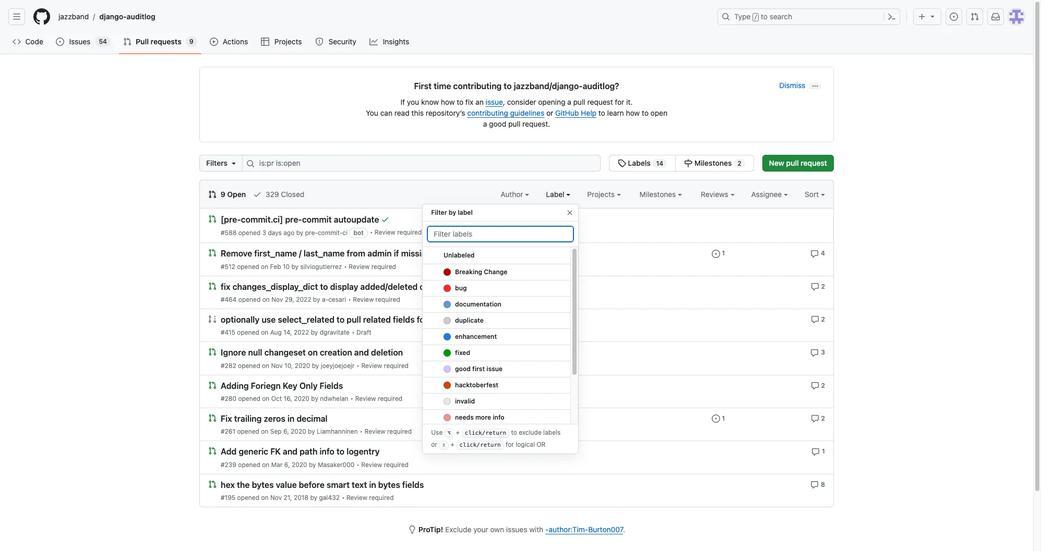 Task type: describe. For each thing, give the bounding box(es) containing it.
0 vertical spatial issue opened image
[[950, 13, 959, 21]]

pull inside optionally use select_related to pull related fields for old #415             opened on aug 14, 2022 by dgravitate • draft
[[347, 316, 361, 325]]

11 / 11 checks ok image
[[381, 216, 390, 224]]

open pull request element for hex the bytes value before smart text in bytes fields
[[208, 480, 217, 489]]

by inside adding foriegn key only fields #280             opened on oct 16, 2020 by ndwhelan • review required
[[311, 395, 318, 403]]

requests
[[151, 37, 182, 46]]

filter
[[431, 209, 447, 217]]

needs more info link
[[423, 410, 571, 427]]

reviews
[[701, 190, 731, 199]]

if
[[401, 98, 405, 107]]

2020 inside adding foriegn key only fields #280             opened on oct 16, 2020 by ndwhelan • review required
[[294, 395, 310, 403]]

ignore null changeset on creation and deletion #282             opened on nov 10, 2020 by joeyjoejoejr • review required
[[221, 349, 409, 370]]

autoupdate
[[334, 215, 379, 225]]

fix trailing zeros in decimal #261             opened on sep 6, 2020 by liamhanninen • review required
[[221, 415, 412, 436]]

open pull request image for adding foriegn key only fields
[[208, 381, 217, 390]]

needs
[[455, 414, 474, 422]]

value
[[276, 481, 297, 490]]

light bulb image
[[408, 526, 417, 535]]

• inside hex the bytes value before smart text in bytes fields #195             opened on nov 21, 2018 by gal432 • review required
[[342, 494, 345, 502]]

on inside optionally use select_related to pull related fields for old #415             opened on aug 14, 2022 by dgravitate • draft
[[261, 329, 269, 337]]

with
[[530, 526, 544, 535]]

fields inside optionally use select_related to pull related fields for old #415             opened on aug 14, 2022 by dgravitate • draft
[[393, 316, 415, 325]]

1 for remove first_name / last_name from admin if missing from model
[[722, 250, 725, 258]]

before
[[299, 481, 325, 490]]

pull inside to learn how to open a good pull request.
[[509, 120, 521, 128]]

decimal
[[297, 415, 328, 424]]

missing
[[401, 249, 432, 259]]

14,
[[284, 329, 292, 337]]

required inside adding foriegn key only fields #280             opened on oct 16, 2020 by ndwhelan • review required
[[378, 395, 403, 403]]

you
[[366, 109, 379, 117]]

329
[[266, 190, 279, 199]]

cesari
[[329, 296, 346, 304]]

select_related
[[278, 316, 335, 325]]

in inside fix trailing zeros in decimal #261             opened on sep 6, 2020 by liamhanninen • review required
[[288, 415, 295, 424]]

triangle down image inside filters popup button
[[230, 159, 238, 168]]

opened inside optionally use select_related to pull related fields for old #415             opened on aug 14, 2022 by dgravitate • draft
[[237, 329, 259, 337]]

• inside adding foriegn key only fields #280             opened on oct 16, 2020 by ndwhelan • review required
[[351, 395, 354, 403]]

the
[[237, 481, 250, 490]]

draft link
[[357, 329, 372, 337]]

issue opened image for issues
[[56, 38, 64, 46]]

pull right the new
[[787, 159, 799, 168]]

contributing guidelines link
[[467, 109, 545, 117]]

9 for 9 open
[[221, 190, 225, 199]]

0 vertical spatial 2022
[[296, 296, 311, 304]]

by inside fix trailing zeros in decimal #261             opened on sep 6, 2020 by liamhanninen • review required
[[308, 428, 315, 436]]

dismiss ...
[[780, 81, 819, 90]]

to up 'repository's'
[[457, 98, 464, 107]]

on down 'changes_display_dict'
[[262, 296, 270, 304]]

comment image inside 4 link
[[811, 250, 819, 258]]

closed
[[281, 190, 305, 199]]

• inside optionally use select_related to pull related fields for old #415             opened on aug 14, 2022 by dgravitate • draft
[[352, 329, 355, 337]]

review inside fix trailing zeros in decimal #261             opened on sep 6, 2020 by liamhanninen • review required
[[365, 428, 386, 436]]

2 for 4th 2 link from the bottom
[[822, 283, 825, 291]]

hex the bytes value before smart text in bytes fields link
[[221, 481, 424, 490]]

bug link
[[423, 281, 571, 297]]

and inside ignore null changeset on creation and deletion #282             opened on nov 10, 2020 by joeyjoejoejr • review required
[[354, 349, 369, 358]]

on left creation
[[308, 349, 318, 358]]

open pull request element for remove first_name / last_name from admin if missing from model
[[208, 249, 217, 258]]

1 horizontal spatial triangle down image
[[929, 12, 937, 20]]

notifications image
[[992, 13, 1000, 21]]

or for ⇧
[[431, 441, 438, 449]]

projects inside the projects link
[[275, 37, 302, 46]]

open pull request image for add generic fk and path info to logentry
[[208, 448, 217, 456]]

2018
[[294, 494, 309, 502]]

to up a- at bottom left
[[320, 282, 328, 292]]

shield image
[[315, 38, 324, 46]]

comment image for fourth 2 link from the top of the page
[[811, 415, 820, 424]]

/ for jazzband
[[93, 12, 95, 21]]

to inside add generic fk and path info to logentry #239             opened on mar 6, 2020 by masaker000 • review required
[[337, 448, 345, 457]]

for left m2m at bottom
[[451, 282, 462, 292]]

code
[[25, 37, 43, 46]]

first_name
[[254, 249, 297, 259]]

security link
[[311, 34, 361, 50]]

time
[[434, 81, 451, 91]]

1 horizontal spatial fix
[[466, 98, 474, 107]]

only
[[300, 382, 318, 391]]

reviews button
[[701, 189, 735, 200]]

required inside hex the bytes value before smart text in bytes fields #195             opened on nov 21, 2018 by gal432 • review required
[[369, 494, 394, 502]]

14
[[657, 160, 664, 168]]

2022 inside optionally use select_related to pull related fields for old #415             opened on aug 14, 2022 by dgravitate • draft
[[294, 329, 309, 337]]

opened right the '#464' in the bottom of the page
[[239, 296, 261, 304]]

1 from from the left
[[347, 249, 366, 259]]

issue element
[[609, 155, 754, 172]]

0 horizontal spatial good
[[455, 365, 471, 373]]

protip!
[[419, 526, 443, 535]]

-
[[546, 526, 549, 535]]

days
[[268, 229, 282, 237]]

8
[[821, 481, 825, 489]]

info inside needs more info "link"
[[493, 414, 505, 422]]

0 vertical spatial how
[[441, 98, 455, 107]]

use
[[262, 316, 276, 325]]

to up , at the top left of the page
[[504, 81, 512, 91]]

8 link
[[811, 480, 825, 490]]

adding foriegn key only fields link
[[221, 382, 343, 391]]

how inside to learn how to open a good pull request.
[[626, 109, 640, 117]]

0 vertical spatial pre-
[[285, 215, 302, 225]]

github help link
[[556, 109, 597, 117]]

1 bytes from the left
[[252, 481, 274, 490]]

29,
[[285, 296, 294, 304]]

1 vertical spatial contributing
[[467, 109, 508, 117]]

jazzband / django-auditlog
[[58, 12, 155, 21]]

opened down commit.ci] in the left of the page
[[238, 229, 261, 237]]

filter by label
[[431, 209, 473, 217]]

0 vertical spatial click/return
[[465, 430, 506, 437]]

auditlog?
[[583, 81, 620, 91]]

good inside to learn how to open a good pull request.
[[489, 120, 507, 128]]

Search all issues text field
[[242, 155, 601, 172]]

draft pull request element
[[208, 315, 217, 324]]

homepage image
[[33, 8, 50, 25]]

by inside optionally use select_related to pull related fields for old #415             opened on aug 14, 2022 by dgravitate • draft
[[311, 329, 318, 337]]

commit
[[302, 215, 332, 225]]

breaking
[[455, 268, 483, 276]]

fields inside hex the bytes value before smart text in bytes fields #195             opened on nov 21, 2018 by gal432 • review required
[[402, 481, 424, 490]]

labels
[[544, 429, 561, 437]]

commit.ci]
[[241, 215, 283, 225]]

issues
[[69, 37, 91, 46]]

,
[[503, 98, 505, 107]]

to inside use ⌥ + click/return to exclude labels or ⇧ + click/return for logical or
[[511, 429, 517, 437]]

author
[[501, 190, 525, 199]]

key
[[283, 382, 298, 391]]

by inside hex the bytes value before smart text in bytes fields #195             opened on nov 21, 2018 by gal432 • review required
[[310, 494, 317, 502]]

comment image for fix changes_display_dict to display added/deleted objects for m2m updates
[[811, 283, 820, 291]]

adding
[[221, 382, 249, 391]]

0 vertical spatial 3
[[262, 229, 266, 237]]

read
[[395, 109, 410, 117]]

required inside fix trailing zeros in decimal #261             opened on sep 6, 2020 by liamhanninen • review required
[[387, 428, 412, 436]]

use ⌥ + click/return to exclude labels or ⇧ + click/return for logical or
[[431, 429, 561, 449]]

consider
[[507, 98, 537, 107]]

/ for type
[[754, 14, 758, 21]]

masaker000 link
[[318, 461, 355, 469]]

2 inside milestones 2
[[738, 160, 742, 168]]

security
[[329, 37, 356, 46]]

3 2 link from the top
[[811, 381, 825, 390]]

duplicate
[[455, 317, 484, 325]]

2 bytes from the left
[[378, 481, 400, 490]]

django-auditlog link
[[95, 8, 160, 25]]

dismiss
[[780, 81, 806, 90]]

good first issue link
[[423, 362, 571, 378]]

9 for 9
[[189, 38, 194, 45]]

1 vertical spatial fix
[[221, 282, 231, 292]]

by left a- at bottom left
[[313, 296, 320, 304]]

optionally use select_related to pull related fields for old #415             opened on aug 14, 2022 by dgravitate • draft
[[221, 316, 446, 337]]

by inside remove first_name / last_name from admin if missing from model #512             opened on feb 10 by silviogutierrez • review required
[[292, 263, 299, 271]]

1 vertical spatial issue
[[487, 365, 503, 373]]

329 closed link
[[253, 189, 305, 200]]

open pull request image for hex the bytes value before smart text in bytes fields
[[208, 481, 217, 489]]

• inside remove first_name / last_name from admin if missing from model #512             opened on feb 10 by silviogutierrez • review required
[[344, 263, 347, 271]]

comment image for 8 "link"
[[811, 481, 819, 490]]

info inside add generic fk and path info to logentry #239             opened on mar 6, 2020 by masaker000 • review required
[[320, 448, 335, 457]]

329 closed
[[264, 190, 305, 199]]

opened inside adding foriegn key only fields #280             opened on oct 16, 2020 by ndwhelan • review required
[[238, 395, 260, 403]]

pre-commit-ci link
[[305, 229, 348, 237]]

jazzband/django-
[[514, 81, 583, 91]]

it.
[[627, 98, 633, 107]]

on inside hex the bytes value before smart text in bytes fields #195             opened on nov 21, 2018 by gal432 • review required
[[261, 494, 269, 502]]

opened inside remove first_name / last_name from admin if missing from model #512             opened on feb 10 by silviogutierrez • review required
[[237, 263, 259, 271]]

exclude
[[445, 526, 472, 535]]

logical
[[516, 441, 535, 449]]

command palette image
[[888, 13, 897, 21]]

1 vertical spatial 3
[[821, 349, 825, 357]]

comment image for optionally use select_related to pull related fields for
[[811, 316, 820, 324]]

by inside 'menu'
[[449, 209, 456, 217]]

for inside use ⌥ + click/return to exclude labels or ⇧ + click/return for logical or
[[506, 441, 514, 449]]

• right cesari
[[348, 296, 351, 304]]

on inside fix trailing zeros in decimal #261             opened on sep 6, 2020 by liamhanninen • review required
[[261, 428, 269, 436]]

by right ago
[[296, 229, 304, 237]]

admin
[[368, 249, 392, 259]]

a-
[[322, 296, 329, 304]]

creation
[[320, 349, 352, 358]]

auditlog
[[127, 12, 155, 21]]

masaker000
[[318, 461, 355, 469]]

1 vertical spatial click/return
[[460, 442, 501, 449]]

open pull request image for ignore null changeset on creation and deletion
[[208, 348, 217, 357]]

null
[[248, 349, 262, 358]]

16,
[[284, 395, 292, 403]]

pull up github help link
[[574, 98, 586, 107]]

in inside hex the bytes value before smart text in bytes fields #195             opened on nov 21, 2018 by gal432 • review required
[[369, 481, 376, 490]]

review required link for remove first_name / last_name from admin if missing from model
[[349, 263, 396, 271]]

review down 11 / 11 checks ok image
[[375, 229, 396, 237]]

path
[[300, 448, 318, 457]]

open pull request image for remove first_name / last_name from admin if missing from model
[[208, 249, 217, 258]]

oct
[[271, 395, 282, 403]]

0 vertical spatial contributing
[[453, 81, 502, 91]]

changes_display_dict
[[233, 282, 318, 292]]

play image
[[210, 38, 218, 46]]

mar
[[271, 461, 283, 469]]

1 vertical spatial pre-
[[305, 229, 318, 237]]

search image
[[246, 160, 255, 168]]

2 2 link from the top
[[811, 315, 825, 324]]

6, inside fix trailing zeros in decimal #261             opened on sep 6, 2020 by liamhanninen • review required
[[283, 428, 289, 436]]

good first issue
[[455, 365, 503, 373]]

54
[[99, 38, 107, 45]]

bot
[[354, 229, 364, 237]]

add generic fk and path info to logentry link
[[221, 448, 380, 457]]



Task type: vqa. For each thing, say whether or not it's contained in the screenshot.
third dot fill IMAGE from the bottom of the "Explore" "element"
no



Task type: locate. For each thing, give the bounding box(es) containing it.
comment image for second 2 link from the bottom of the page
[[811, 382, 820, 390]]

1 vertical spatial and
[[283, 448, 298, 457]]

type / to search
[[735, 12, 793, 21]]

0 vertical spatial triangle down image
[[929, 12, 937, 20]]

to learn how to open a good pull request.
[[483, 109, 668, 128]]

and down draft
[[354, 349, 369, 358]]

milestones right milestone "image"
[[695, 159, 732, 168]]

2 vertical spatial 1 link
[[812, 447, 825, 457]]

...
[[813, 81, 819, 88]]

opened inside add generic fk and path info to logentry #239             opened on mar 6, 2020 by masaker000 • review required
[[238, 461, 260, 469]]

close menu image
[[566, 209, 574, 217]]

list
[[54, 8, 712, 25]]

2020 down decimal
[[291, 428, 306, 436]]

9 left play icon
[[189, 38, 194, 45]]

git pull request image left pull
[[123, 38, 132, 46]]

3 open pull request image from the top
[[208, 348, 217, 357]]

adding foriegn key only fields #280             opened on oct 16, 2020 by ndwhelan • review required
[[221, 382, 403, 403]]

review required link for adding foriegn key only fields
[[355, 395, 403, 403]]

2 horizontal spatial issue opened image
[[950, 13, 959, 21]]

open pull request element for [pre-commit.ci] pre-commit autoupdate
[[208, 215, 217, 223]]

1 vertical spatial git pull request image
[[208, 191, 217, 199]]

a inside to learn how to open a good pull request.
[[483, 120, 487, 128]]

draft pull request image
[[208, 315, 217, 324]]

hex the bytes value before smart text in bytes fields #195             opened on nov 21, 2018 by gal432 • review required
[[221, 481, 424, 502]]

on left 21,
[[261, 494, 269, 502]]

from down bot
[[347, 249, 366, 259]]

1 2 link from the top
[[811, 282, 825, 291]]

open pull request element for fix trailing zeros in decimal
[[208, 414, 217, 423]]

comment image for the bottom 1 link
[[812, 448, 820, 457]]

1 vertical spatial request
[[801, 159, 828, 168]]

6, inside add generic fk and path info to logentry #239             opened on mar 6, 2020 by masaker000 • review required
[[284, 461, 290, 469]]

0 vertical spatial nov
[[272, 296, 283, 304]]

milestones down the 14
[[640, 190, 678, 199]]

open pull request element
[[208, 215, 217, 223], [208, 249, 217, 258], [208, 282, 217, 291], [208, 348, 217, 357], [208, 381, 217, 390], [208, 414, 217, 423], [208, 447, 217, 456], [208, 480, 217, 489]]

0 horizontal spatial from
[[347, 249, 366, 259]]

protip! exclude your own issues with -author:tim-burton007 .
[[419, 526, 626, 535]]

bytes right text
[[378, 481, 400, 490]]

0 vertical spatial +
[[456, 429, 460, 437]]

add generic fk and path info to logentry #239             opened on mar 6, 2020 by masaker000 • review required
[[221, 448, 409, 469]]

1 horizontal spatial and
[[354, 349, 369, 358]]

1 vertical spatial nov
[[271, 362, 283, 370]]

Issues search field
[[242, 155, 601, 172]]

2 vertical spatial 1
[[822, 448, 825, 456]]

search
[[770, 12, 793, 21]]

assignee button
[[752, 189, 788, 200]]

1 comment image from the top
[[811, 250, 819, 258]]

by left label
[[449, 209, 456, 217]]

comment image
[[811, 382, 820, 390], [811, 415, 820, 424], [812, 448, 820, 457], [811, 481, 819, 490]]

4 open pull request image from the top
[[208, 481, 217, 489]]

in right zeros
[[288, 415, 295, 424]]

open pull request image left adding
[[208, 381, 217, 390]]

check image
[[253, 191, 262, 199]]

triangle down image
[[929, 12, 937, 20], [230, 159, 238, 168]]

projects inside projects popup button
[[588, 190, 617, 199]]

dgravitate link
[[320, 329, 350, 337]]

breaking change
[[455, 268, 508, 276]]

plus image
[[918, 13, 927, 21]]

open pull request image left ignore
[[208, 348, 217, 357]]

by down decimal
[[308, 428, 315, 436]]

triangle down image left search icon
[[230, 159, 238, 168]]

milestones inside milestones popup button
[[640, 190, 678, 199]]

by right 10
[[292, 263, 299, 271]]

optionally
[[221, 316, 260, 325]]

breaking change link
[[423, 265, 571, 281]]

1 vertical spatial 1
[[722, 415, 725, 423]]

new pull request
[[769, 159, 828, 168]]

assignee
[[752, 190, 784, 199]]

nov inside ignore null changeset on creation and deletion #282             opened on nov 10, 2020 by joeyjoejoejr • review required
[[271, 362, 283, 370]]

gal432
[[319, 494, 340, 502]]

good
[[489, 120, 507, 128], [455, 365, 471, 373]]

fixed
[[455, 349, 471, 357]]

review down deletion
[[362, 362, 382, 370]]

1 vertical spatial 1 link
[[712, 414, 725, 424]]

/ inside remove first_name / last_name from admin if missing from model #512             opened on feb 10 by silviogutierrez • review required
[[299, 249, 302, 259]]

review right ndwhelan link
[[355, 395, 376, 403]]

3 comment image from the top
[[811, 316, 820, 324]]

0 vertical spatial projects
[[275, 37, 302, 46]]

milestones for milestones 2
[[695, 159, 732, 168]]

2 vertical spatial issue opened image
[[712, 250, 720, 258]]

1 link for fix trailing zeros in decimal
[[712, 414, 725, 424]]

review inside remove first_name / last_name from admin if missing from model #512             opened on feb 10 by silviogutierrez • review required
[[349, 263, 370, 271]]

• down "logentry"
[[357, 461, 360, 469]]

info right more
[[493, 414, 505, 422]]

0 vertical spatial 1
[[722, 250, 725, 258]]

first time contributing to jazzband/django-auditlog?
[[414, 81, 620, 91]]

to left open
[[642, 109, 649, 117]]

0 horizontal spatial +
[[451, 441, 455, 449]]

fix changes_display_dict to display added/deleted objects for m2m updates link
[[221, 282, 519, 292]]

0 vertical spatial 6,
[[283, 428, 289, 436]]

model
[[455, 249, 479, 259]]

21,
[[284, 494, 292, 502]]

author:tim-
[[549, 526, 589, 535]]

• down remove first_name / last_name from admin if missing from model link
[[344, 263, 347, 271]]

• inside add generic fk and path info to logentry #239             opened on mar 6, 2020 by masaker000 • review required
[[357, 461, 360, 469]]

2020 inside fix trailing zeros in decimal #261             opened on sep 6, 2020 by liamhanninen • review required
[[291, 428, 306, 436]]

• review required
[[370, 229, 422, 237]]

review required link for add generic fk and path info to logentry
[[361, 461, 409, 469]]

+
[[456, 429, 460, 437], [451, 441, 455, 449]]

and
[[354, 349, 369, 358], [283, 448, 298, 457]]

liamhanninen
[[317, 428, 358, 436]]

issues
[[506, 526, 528, 535]]

on inside remove first_name / last_name from admin if missing from model #512             opened on feb 10 by silviogutierrez • review required
[[261, 263, 268, 271]]

ndwhelan
[[320, 395, 349, 403]]

from left the model
[[434, 249, 453, 259]]

1 vertical spatial issue opened image
[[56, 38, 64, 46]]

open pull request image
[[208, 249, 217, 258], [208, 282, 217, 291], [208, 348, 217, 357], [208, 381, 217, 390]]

5 open pull request element from the top
[[208, 381, 217, 390]]

to up masaker000 link
[[337, 448, 345, 457]]

opened down generic
[[238, 461, 260, 469]]

0 vertical spatial fix
[[466, 98, 474, 107]]

1 horizontal spatial in
[[369, 481, 376, 490]]

dgravitate
[[320, 329, 350, 337]]

how up 'repository's'
[[441, 98, 455, 107]]

on inside add generic fk and path info to logentry #239             opened on mar 6, 2020 by masaker000 • review required
[[262, 461, 270, 469]]

#464
[[221, 296, 237, 304]]

4 2 link from the top
[[811, 414, 825, 424]]

fields up the "light bulb" icon
[[402, 481, 424, 490]]

none search field containing filters
[[199, 155, 754, 172]]

1 vertical spatial projects
[[588, 190, 617, 199]]

opened inside ignore null changeset on creation and deletion #282             opened on nov 10, 2020 by joeyjoejoejr • review required
[[238, 362, 260, 370]]

on inside adding foriegn key only fields #280             opened on oct 16, 2020 by ndwhelan • review required
[[262, 395, 270, 403]]

1 vertical spatial how
[[626, 109, 640, 117]]

open pull request element left fix
[[208, 414, 217, 423]]

fix left an
[[466, 98, 474, 107]]

0 horizontal spatial projects
[[275, 37, 302, 46]]

issue link
[[486, 98, 503, 107]]

how down it.
[[626, 109, 640, 117]]

1 vertical spatial 6,
[[284, 461, 290, 469]]

0 horizontal spatial and
[[283, 448, 298, 457]]

1 vertical spatial a
[[483, 120, 487, 128]]

on left oct
[[262, 395, 270, 403]]

table image
[[261, 38, 270, 46]]

[pre-
[[221, 215, 241, 225]]

0 horizontal spatial milestones
[[640, 190, 678, 199]]

git pull request image
[[123, 38, 132, 46], [208, 191, 217, 199]]

• up "logentry"
[[360, 428, 363, 436]]

1 open pull request image from the top
[[208, 249, 217, 258]]

#588
[[221, 229, 237, 237]]

1 vertical spatial +
[[451, 441, 455, 449]]

generic
[[239, 448, 268, 457]]

0 horizontal spatial issue opened image
[[56, 38, 64, 46]]

0 vertical spatial milestones
[[695, 159, 732, 168]]

and right the fk
[[283, 448, 298, 457]]

0 vertical spatial and
[[354, 349, 369, 358]]

4 comment image from the top
[[811, 349, 819, 357]]

2 open pull request image from the top
[[208, 415, 217, 423]]

1 horizontal spatial how
[[626, 109, 640, 117]]

1 horizontal spatial /
[[299, 249, 302, 259]]

opened down remove on the left top
[[237, 263, 259, 271]]

1 horizontal spatial milestones
[[695, 159, 732, 168]]

or down opening on the right of the page
[[547, 109, 554, 117]]

an
[[476, 98, 484, 107]]

1 vertical spatial 9
[[221, 190, 225, 199]]

7 open pull request element from the top
[[208, 447, 217, 456]]

by down path
[[309, 461, 316, 469]]

1 vertical spatial triangle down image
[[230, 159, 238, 168]]

by
[[449, 209, 456, 217], [296, 229, 304, 237], [292, 263, 299, 271], [313, 296, 320, 304], [311, 329, 318, 337], [312, 362, 319, 370], [311, 395, 318, 403], [308, 428, 315, 436], [309, 461, 316, 469], [310, 494, 317, 502]]

graph image
[[370, 38, 378, 46]]

trailing
[[234, 415, 262, 424]]

open pull request element left adding
[[208, 381, 217, 390]]

1 horizontal spatial or
[[547, 109, 554, 117]]

2 for second 2 link from the bottom of the page
[[822, 382, 825, 390]]

6, right the mar in the bottom left of the page
[[284, 461, 290, 469]]

issue right an
[[486, 98, 503, 107]]

1 / 6 checks ok image
[[521, 283, 529, 291]]

by inside add generic fk and path info to logentry #239             opened on mar 6, 2020 by masaker000 • review required
[[309, 461, 316, 469]]

2
[[738, 160, 742, 168], [822, 283, 825, 291], [822, 316, 825, 324], [822, 382, 825, 390], [822, 415, 825, 423]]

help
[[581, 109, 597, 117]]

type
[[735, 12, 751, 21]]

• down smart
[[342, 494, 345, 502]]

menu
[[423, 200, 579, 491]]

for left it.
[[615, 98, 625, 107]]

open pull request element left add
[[208, 447, 217, 456]]

and inside add generic fk and path info to logentry #239             opened on mar 6, 2020 by masaker000 • review required
[[283, 448, 298, 457]]

good down contributing guidelines link
[[489, 120, 507, 128]]

milestone image
[[685, 159, 693, 168]]

#282
[[221, 362, 236, 370]]

0 vertical spatial git pull request image
[[123, 38, 132, 46]]

/ left django-
[[93, 12, 95, 21]]

contributing
[[453, 81, 502, 91], [467, 109, 508, 117]]

0 vertical spatial request
[[588, 98, 613, 107]]

review required link down deletion
[[362, 362, 409, 370]]

review inside ignore null changeset on creation and deletion #282             opened on nov 10, 2020 by joeyjoejoejr • review required
[[362, 362, 382, 370]]

more
[[476, 414, 492, 422]]

0 vertical spatial in
[[288, 415, 295, 424]]

1 vertical spatial in
[[369, 481, 376, 490]]

changeset
[[265, 349, 306, 358]]

⇧
[[442, 442, 446, 449]]

contributing down issue link
[[467, 109, 508, 117]]

contributing up an
[[453, 81, 502, 91]]

• right joeyjoejoejr
[[357, 362, 360, 370]]

code link
[[8, 34, 48, 50]]

• inside fix trailing zeros in decimal #261             opened on sep 6, 2020 by liamhanninen • review required
[[360, 428, 363, 436]]

review required link right ndwhelan link
[[355, 395, 403, 403]]

1 vertical spatial or
[[431, 441, 438, 449]]

added/deleted
[[361, 282, 418, 292]]

1 vertical spatial milestones
[[640, 190, 678, 199]]

review up "logentry"
[[365, 428, 386, 436]]

2 for third 2 link from the bottom of the page
[[822, 316, 825, 324]]

review required link for hex the bytes value before smart text in bytes fields
[[347, 494, 394, 502]]

1 for fix trailing zeros in decimal
[[722, 415, 725, 423]]

review required link down 11 / 11 checks ok image
[[375, 229, 422, 237]]

1 vertical spatial 2022
[[294, 329, 309, 337]]

objects
[[420, 282, 449, 292]]

projects right the "label" popup button
[[588, 190, 617, 199]]

on down null
[[262, 362, 269, 370]]

1 horizontal spatial info
[[493, 414, 505, 422]]

comment image
[[811, 250, 819, 258], [811, 283, 820, 291], [811, 316, 820, 324], [811, 349, 819, 357]]

3 open pull request element from the top
[[208, 282, 217, 291]]

a down "you can read this repository's contributing guidelines or github help"
[[483, 120, 487, 128]]

open pull request element for fix changes_display_dict to display added/deleted objects for m2m updates
[[208, 282, 217, 291]]

2 for fourth 2 link from the top of the page
[[822, 415, 825, 423]]

4 open pull request element from the top
[[208, 348, 217, 357]]

2020 inside add generic fk and path info to logentry #239             opened on mar 6, 2020 by masaker000 • review required
[[292, 461, 307, 469]]

• inside ignore null changeset on creation and deletion #282             opened on nov 10, 2020 by joeyjoejoejr • review required
[[357, 362, 360, 370]]

by down ignore null changeset on creation and deletion link
[[312, 362, 319, 370]]

1 horizontal spatial good
[[489, 120, 507, 128]]

opened inside hex the bytes value before smart text in bytes fields #195             opened on nov 21, 2018 by gal432 • review required
[[237, 494, 260, 502]]

issue opened image
[[712, 415, 720, 424]]

review required link for ignore null changeset on creation and deletion
[[362, 362, 409, 370]]

open pull request element for adding foriegn key only fields
[[208, 381, 217, 390]]

required inside ignore null changeset on creation and deletion #282             opened on nov 10, 2020 by joeyjoejoejr • review required
[[384, 362, 409, 370]]

git pull request image
[[971, 13, 980, 21]]

opening
[[538, 98, 566, 107]]

0 vertical spatial 9
[[189, 38, 194, 45]]

1 link for remove first_name / last_name from admin if missing from model
[[712, 249, 725, 258]]

#280
[[221, 395, 237, 403]]

for left old
[[417, 316, 428, 325]]

/ inside jazzband / django-auditlog
[[93, 12, 95, 21]]

opened inside fix trailing zeros in decimal #261             opened on sep 6, 2020 by liamhanninen • review required
[[237, 428, 259, 436]]

0 horizontal spatial or
[[431, 441, 438, 449]]

1 open pull request element from the top
[[208, 215, 217, 223]]

unlabeled link
[[423, 247, 571, 265]]

/ left last_name
[[299, 249, 302, 259]]

review down fix changes_display_dict to display added/deleted objects for m2m updates link
[[353, 296, 374, 304]]

fix
[[221, 415, 232, 424]]

2 from from the left
[[434, 249, 453, 259]]

opened down the
[[237, 494, 260, 502]]

0 horizontal spatial request
[[588, 98, 613, 107]]

code image
[[13, 38, 21, 46]]

open pull request image for fix trailing zeros in decimal
[[208, 415, 217, 423]]

nov inside hex the bytes value before smart text in bytes fields #195             opened on nov 21, 2018 by gal432 • review required
[[270, 494, 282, 502]]

issue down the fixed link
[[487, 365, 503, 373]]

review required link for fix trailing zeros in decimal
[[365, 428, 412, 436]]

comment image inside 3 link
[[811, 349, 819, 357]]

open pull request image left fix
[[208, 415, 217, 423]]

milestones for milestones
[[640, 190, 678, 199]]

0 horizontal spatial in
[[288, 415, 295, 424]]

0 horizontal spatial /
[[93, 12, 95, 21]]

know
[[421, 98, 439, 107]]

0 horizontal spatial how
[[441, 98, 455, 107]]

2020 right 16,
[[294, 395, 310, 403]]

review inside adding foriegn key only fields #280             opened on oct 16, 2020 by ndwhelan • review required
[[355, 395, 376, 403]]

foriegn
[[251, 382, 281, 391]]

#512
[[221, 263, 235, 271]]

nov left 21,
[[270, 494, 282, 502]]

open pull request element up 'draft pull request' "element"
[[208, 282, 217, 291]]

to left exclude
[[511, 429, 517, 437]]

4 open pull request image from the top
[[208, 381, 217, 390]]

to inside optionally use select_related to pull related fields for old #415             opened on aug 14, 2022 by dgravitate • draft
[[337, 316, 345, 325]]

0 horizontal spatial fix
[[221, 282, 231, 292]]

2022
[[296, 296, 311, 304], [294, 329, 309, 337]]

0 vertical spatial good
[[489, 120, 507, 128]]

• left draft link
[[352, 329, 355, 337]]

+ right ⇧
[[451, 441, 455, 449]]

1 horizontal spatial request
[[801, 159, 828, 168]]

invalid
[[455, 398, 475, 406]]

info up masaker000
[[320, 448, 335, 457]]

pull down contributing guidelines link
[[509, 120, 521, 128]]

comment image for ignore null changeset on creation and deletion
[[811, 349, 819, 357]]

10,
[[285, 362, 293, 370]]

0 vertical spatial a
[[568, 98, 572, 107]]

1 horizontal spatial pre-
[[305, 229, 318, 237]]

to left the search
[[761, 12, 768, 21]]

0 vertical spatial fields
[[393, 316, 415, 325]]

review inside add generic fk and path info to logentry #239             opened on mar 6, 2020 by masaker000 • review required
[[361, 461, 382, 469]]

git pull request image inside 9 open link
[[208, 191, 217, 199]]

0 horizontal spatial git pull request image
[[123, 38, 132, 46]]

2020 right 10,
[[295, 362, 310, 370]]

8 open pull request element from the top
[[208, 480, 217, 489]]

2020 inside ignore null changeset on creation and deletion #282             opened on nov 10, 2020 by joeyjoejoejr • review required
[[295, 362, 310, 370]]

2 horizontal spatial /
[[754, 14, 758, 21]]

first
[[414, 81, 432, 91]]

by inside ignore null changeset on creation and deletion #282             opened on nov 10, 2020 by joeyjoejoejr • review required
[[312, 362, 319, 370]]

0 horizontal spatial 3
[[262, 229, 266, 237]]

issue opened image
[[950, 13, 959, 21], [56, 38, 64, 46], [712, 250, 720, 258]]

or
[[547, 109, 554, 117], [431, 441, 438, 449]]

0 horizontal spatial bytes
[[252, 481, 274, 490]]

review required link down "logentry"
[[361, 461, 409, 469]]

or inside use ⌥ + click/return to exclude labels or ⇧ + click/return for logical or
[[431, 441, 438, 449]]

1 vertical spatial info
[[320, 448, 335, 457]]

filters button
[[199, 155, 243, 172]]

1 horizontal spatial a
[[568, 98, 572, 107]]

to
[[761, 12, 768, 21], [504, 81, 512, 91], [457, 98, 464, 107], [599, 109, 606, 117], [642, 109, 649, 117], [320, 282, 328, 292], [337, 316, 345, 325], [511, 429, 517, 437], [337, 448, 345, 457]]

0 horizontal spatial pre-
[[285, 215, 302, 225]]

open pull request image for fix changes_display_dict to display added/deleted objects for m2m updates
[[208, 282, 217, 291]]

list containing jazzband
[[54, 8, 712, 25]]

good left first
[[455, 365, 471, 373]]

6 open pull request element from the top
[[208, 414, 217, 423]]

2 open pull request image from the top
[[208, 282, 217, 291]]

to right help
[[599, 109, 606, 117]]

bytes right the
[[252, 481, 274, 490]]

1 horizontal spatial from
[[434, 249, 453, 259]]

by down only
[[311, 395, 318, 403]]

or left ⇧
[[431, 441, 438, 449]]

open pull request image left remove on the left top
[[208, 249, 217, 258]]

if
[[394, 249, 399, 259]]

learn
[[608, 109, 624, 117]]

1 horizontal spatial +
[[456, 429, 460, 437]]

open pull request image for [pre-commit.ci] pre-commit autoupdate
[[208, 215, 217, 223]]

0 horizontal spatial a
[[483, 120, 487, 128]]

review inside hex the bytes value before smart text in bytes fields #195             opened on nov 21, 2018 by gal432 • review required
[[347, 494, 368, 502]]

Filter labels text field
[[427, 226, 574, 243]]

liamhanninen link
[[317, 428, 358, 436]]

for inside optionally use select_related to pull related fields for old #415             opened on aug 14, 2022 by dgravitate • draft
[[417, 316, 428, 325]]

opened down optionally
[[237, 329, 259, 337]]

1 vertical spatial good
[[455, 365, 471, 373]]

0 vertical spatial info
[[493, 414, 505, 422]]

on left the mar in the bottom left of the page
[[262, 461, 270, 469]]

insights
[[383, 37, 410, 46]]

2 comment image from the top
[[811, 283, 820, 291]]

open pull request element for ignore null changeset on creation and deletion
[[208, 348, 217, 357]]

required inside remove first_name / last_name from admin if missing from model #512             opened on feb 10 by silviogutierrez • review required
[[372, 263, 396, 271]]

2 open pull request element from the top
[[208, 249, 217, 258]]

None search field
[[199, 155, 754, 172]]

/ inside type / to search
[[754, 14, 758, 21]]

review down "logentry"
[[361, 461, 382, 469]]

1 open pull request image from the top
[[208, 215, 217, 223]]

in
[[288, 415, 295, 424], [369, 481, 376, 490]]

use
[[431, 429, 443, 437]]

opened down adding
[[238, 395, 260, 403]]

nov left the 29,
[[272, 296, 283, 304]]

a up github
[[568, 98, 572, 107]]

review required link down fix changes_display_dict to display added/deleted objects for m2m updates link
[[353, 296, 400, 304]]

request.
[[523, 120, 550, 128]]

1 horizontal spatial issue opened image
[[712, 250, 720, 258]]

/ right "type"
[[754, 14, 758, 21]]

deletion
[[371, 349, 403, 358]]

0 vertical spatial or
[[547, 109, 554, 117]]

3 open pull request image from the top
[[208, 448, 217, 456]]

open pull request image
[[208, 215, 217, 223], [208, 415, 217, 423], [208, 448, 217, 456], [208, 481, 217, 489]]

1 horizontal spatial 3
[[821, 349, 825, 357]]

issue opened image inside 1 link
[[712, 250, 720, 258]]

on left sep
[[261, 428, 269, 436]]

1 horizontal spatial bytes
[[378, 481, 400, 490]]

issue opened image for 1
[[712, 250, 720, 258]]

0 vertical spatial issue
[[486, 98, 503, 107]]

1 horizontal spatial projects
[[588, 190, 617, 199]]

fix up the '#464' in the bottom of the page
[[221, 282, 231, 292]]

open pull request image left add
[[208, 448, 217, 456]]

0 horizontal spatial info
[[320, 448, 335, 457]]

1 vertical spatial fields
[[402, 481, 424, 490]]

0 vertical spatial 1 link
[[712, 249, 725, 258]]

request up help
[[588, 98, 613, 107]]

for
[[615, 98, 625, 107], [451, 282, 462, 292], [417, 316, 428, 325], [506, 441, 514, 449]]

projects right table image
[[275, 37, 302, 46]]

10
[[283, 263, 290, 271]]

• right bot
[[370, 229, 373, 237]]

by down select_related
[[311, 329, 318, 337]]

or for github
[[547, 109, 554, 117]]

1 horizontal spatial 9
[[221, 190, 225, 199]]

fix changes_display_dict to display added/deleted objects for m2m updates
[[221, 282, 519, 292]]

menu containing filter by label
[[423, 200, 579, 491]]

#588             opened 3 days ago by pre-commit-ci
[[221, 229, 348, 237]]

open pull request element left [pre-
[[208, 215, 217, 223]]

comment image inside 8 "link"
[[811, 481, 819, 490]]

tag image
[[618, 159, 626, 168]]

review
[[375, 229, 396, 237], [349, 263, 370, 271], [353, 296, 374, 304], [362, 362, 382, 370], [355, 395, 376, 403], [365, 428, 386, 436], [361, 461, 382, 469], [347, 494, 368, 502]]

0 horizontal spatial 9
[[189, 38, 194, 45]]

required inside add generic fk and path info to logentry #239             opened on mar 6, 2020 by masaker000 • review required
[[384, 461, 409, 469]]

open pull request element for add generic fk and path info to logentry
[[208, 447, 217, 456]]

2 vertical spatial nov
[[270, 494, 282, 502]]

milestones inside issue element
[[695, 159, 732, 168]]



